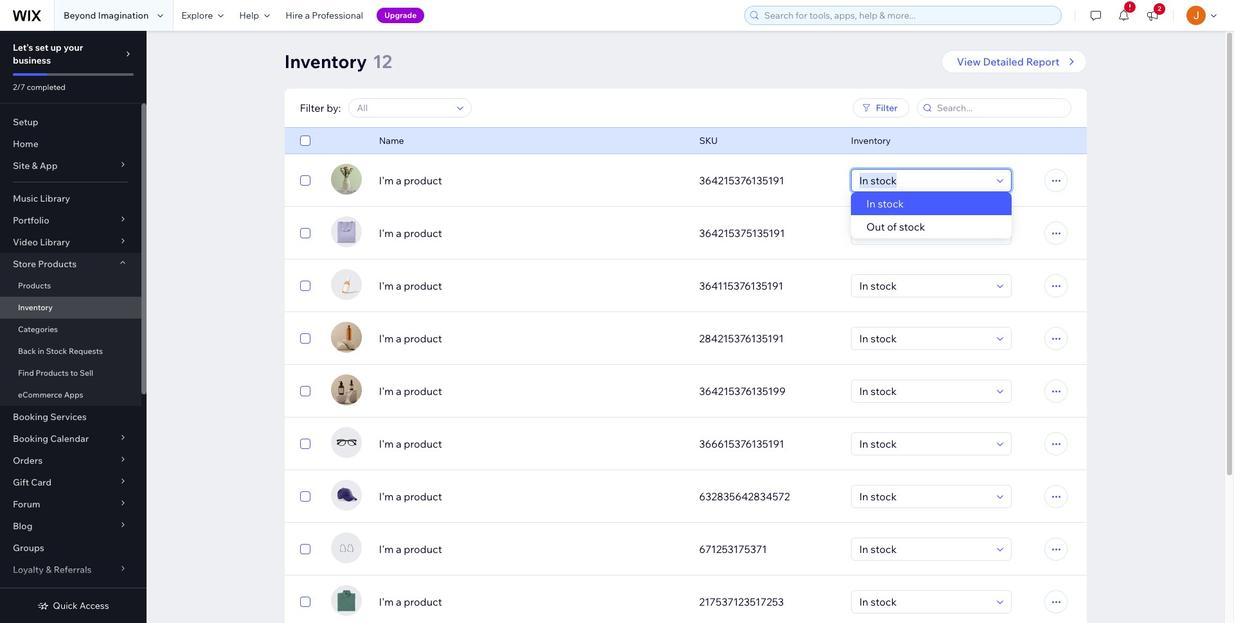 Task type: locate. For each thing, give the bounding box(es) containing it.
library for music library
[[40, 193, 70, 204]]

inventory down hire a professional
[[284, 50, 367, 73]]

1 i'm a product from the top
[[379, 174, 442, 187]]

3 i'm a product button from the top
[[379, 278, 684, 294]]

7 i'm from the top
[[379, 491, 394, 503]]

quick access
[[53, 600, 109, 612]]

Search for tools, apps, help & more... field
[[761, 6, 1058, 24]]

366615376135191
[[699, 438, 784, 451]]

1 vertical spatial library
[[40, 237, 70, 248]]

2 i'm from the top
[[379, 227, 394, 240]]

booking up orders
[[13, 433, 48, 445]]

6 i'm a product from the top
[[379, 438, 442, 451]]

0 vertical spatial booking
[[13, 411, 48, 423]]

upgrade
[[384, 10, 417, 20]]

products down the store
[[18, 281, 51, 291]]

5 product from the top
[[404, 385, 442, 398]]

inventory up categories
[[18, 303, 53, 312]]

2 select field from the top
[[856, 222, 993, 244]]

product for 366615376135191
[[404, 438, 442, 451]]

2 vertical spatial inventory
[[18, 303, 53, 312]]

1 library from the top
[[40, 193, 70, 204]]

report
[[1026, 55, 1060, 68]]

of
[[887, 221, 897, 233], [37, 586, 46, 598]]

1 horizontal spatial filter
[[876, 102, 898, 114]]

8 i'm a product from the top
[[379, 543, 442, 556]]

i'm a product for 284215376135191
[[379, 332, 442, 345]]

2 library from the top
[[40, 237, 70, 248]]

1 select field from the top
[[856, 170, 993, 192]]

3 select field from the top
[[856, 275, 993, 297]]

9 i'm from the top
[[379, 596, 394, 609]]

i'm a product button
[[379, 173, 684, 188], [379, 226, 684, 241], [379, 278, 684, 294], [379, 331, 684, 347], [379, 384, 684, 399], [379, 437, 684, 452], [379, 489, 684, 505], [379, 542, 684, 557], [379, 595, 684, 610]]

gift
[[13, 477, 29, 489]]

0 horizontal spatial inventory
[[18, 303, 53, 312]]

product for 364115376135191
[[404, 280, 442, 293]]

0 horizontal spatial &
[[32, 160, 38, 172]]

point
[[13, 586, 35, 598]]

products up ecommerce apps
[[36, 368, 69, 378]]

product for 671253175371
[[404, 543, 442, 556]]

product for 364215376135191
[[404, 174, 442, 187]]

set
[[35, 42, 48, 53]]

products
[[38, 258, 77, 270], [18, 281, 51, 291], [36, 368, 69, 378]]

4 i'm a product from the top
[[379, 332, 442, 345]]

card
[[31, 477, 52, 489]]

0 vertical spatial stock
[[878, 197, 904, 210]]

booking inside dropdown button
[[13, 433, 48, 445]]

1 i'm a product button from the top
[[379, 173, 684, 188]]

364215376135191
[[699, 174, 784, 187]]

groups
[[13, 543, 44, 554]]

1 vertical spatial booking
[[13, 433, 48, 445]]

& right site at the top of page
[[32, 160, 38, 172]]

of inside sidebar element
[[37, 586, 46, 598]]

9 select field from the top
[[856, 591, 993, 613]]

i'm for 671253175371
[[379, 543, 394, 556]]

sku
[[699, 135, 718, 147]]

products down video library dropdown button
[[38, 258, 77, 270]]

0 vertical spatial inventory
[[284, 50, 367, 73]]

booking
[[13, 411, 48, 423], [13, 433, 48, 445]]

5 i'm a product from the top
[[379, 385, 442, 398]]

i'm a product button for 364115376135191
[[379, 278, 684, 294]]

None checkbox
[[300, 133, 310, 149], [300, 278, 310, 294], [300, 331, 310, 347], [300, 384, 310, 399], [300, 489, 310, 505], [300, 595, 310, 610], [300, 133, 310, 149], [300, 278, 310, 294], [300, 331, 310, 347], [300, 384, 310, 399], [300, 489, 310, 505], [300, 595, 310, 610]]

9 i'm a product button from the top
[[379, 595, 684, 610]]

select field for 217537123517253
[[856, 591, 993, 613]]

out of stock
[[867, 221, 925, 233]]

orders
[[13, 455, 43, 467]]

i'm for 632835642834572
[[379, 491, 394, 503]]

4 select field from the top
[[856, 328, 993, 350]]

& inside "popup button"
[[46, 564, 52, 576]]

access
[[80, 600, 109, 612]]

imagination
[[98, 10, 149, 21]]

i'm a product for 364115376135191
[[379, 280, 442, 293]]

filter button
[[853, 98, 909, 118]]

portfolio
[[13, 215, 49, 226]]

products inside dropdown button
[[38, 258, 77, 270]]

in stock option
[[851, 192, 1012, 215]]

3 i'm a product from the top
[[379, 280, 442, 293]]

a for 364115376135191
[[396, 280, 402, 293]]

1 horizontal spatial of
[[887, 221, 897, 233]]

1 vertical spatial &
[[46, 564, 52, 576]]

apps
[[64, 390, 83, 400]]

select field for 671253175371
[[856, 539, 993, 561]]

9 product from the top
[[404, 596, 442, 609]]

site & app
[[13, 160, 58, 172]]

& inside dropdown button
[[32, 160, 38, 172]]

orders button
[[0, 450, 141, 472]]

beyond
[[64, 10, 96, 21]]

0 vertical spatial of
[[887, 221, 897, 233]]

loyalty
[[13, 564, 44, 576]]

5 select field from the top
[[856, 381, 993, 402]]

7 select field from the top
[[856, 486, 993, 508]]

ecommerce apps
[[18, 390, 83, 400]]

0 vertical spatial &
[[32, 160, 38, 172]]

8 select field from the top
[[856, 539, 993, 561]]

1 vertical spatial inventory
[[851, 135, 891, 147]]

library inside dropdown button
[[40, 237, 70, 248]]

6 i'm a product button from the top
[[379, 437, 684, 452]]

8 i'm a product button from the top
[[379, 542, 684, 557]]

4 product from the top
[[404, 332, 442, 345]]

booking for booking calendar
[[13, 433, 48, 445]]

632835642834572
[[699, 491, 790, 503]]

2 booking from the top
[[13, 433, 48, 445]]

i'm a product for 632835642834572
[[379, 491, 442, 503]]

find products to sell link
[[0, 363, 141, 384]]

a for 632835642834572
[[396, 491, 402, 503]]

select field for 364215375135191
[[856, 222, 993, 244]]

help button
[[232, 0, 278, 31]]

groups link
[[0, 537, 141, 559]]

4 i'm from the top
[[379, 332, 394, 345]]

1 vertical spatial of
[[37, 586, 46, 598]]

1 horizontal spatial &
[[46, 564, 52, 576]]

2 i'm a product from the top
[[379, 227, 442, 240]]

6 select field from the top
[[856, 433, 993, 455]]

8 product from the top
[[404, 543, 442, 556]]

a for 671253175371
[[396, 543, 402, 556]]

filter for filter by:
[[300, 102, 324, 114]]

of left sale
[[37, 586, 46, 598]]

filter inside button
[[876, 102, 898, 114]]

None checkbox
[[300, 173, 310, 188], [300, 226, 310, 241], [300, 437, 310, 452], [300, 542, 310, 557], [300, 173, 310, 188], [300, 226, 310, 241], [300, 437, 310, 452], [300, 542, 310, 557]]

2 vertical spatial products
[[36, 368, 69, 378]]

products link
[[0, 275, 141, 297]]

list box
[[851, 192, 1012, 239]]

1 i'm from the top
[[379, 174, 394, 187]]

a
[[305, 10, 310, 21], [396, 174, 402, 187], [396, 227, 402, 240], [396, 280, 402, 293], [396, 332, 402, 345], [396, 385, 402, 398], [396, 438, 402, 451], [396, 491, 402, 503], [396, 543, 402, 556], [396, 596, 402, 609]]

5 i'm from the top
[[379, 385, 394, 398]]

9 i'm a product from the top
[[379, 596, 442, 609]]

3 i'm from the top
[[379, 280, 394, 293]]

Select field
[[856, 170, 993, 192], [856, 222, 993, 244], [856, 275, 993, 297], [856, 328, 993, 350], [856, 381, 993, 402], [856, 433, 993, 455], [856, 486, 993, 508], [856, 539, 993, 561], [856, 591, 993, 613]]

& for site
[[32, 160, 38, 172]]

let's set up your business
[[13, 42, 83, 66]]

7 i'm a product from the top
[[379, 491, 442, 503]]

1 horizontal spatial inventory
[[284, 50, 367, 73]]

of for out
[[887, 221, 897, 233]]

completed
[[27, 82, 66, 92]]

product
[[404, 174, 442, 187], [404, 227, 442, 240], [404, 280, 442, 293], [404, 332, 442, 345], [404, 385, 442, 398], [404, 438, 442, 451], [404, 491, 442, 503], [404, 543, 442, 556], [404, 596, 442, 609]]

i'm
[[379, 174, 394, 187], [379, 227, 394, 240], [379, 280, 394, 293], [379, 332, 394, 345], [379, 385, 394, 398], [379, 438, 394, 451], [379, 491, 394, 503], [379, 543, 394, 556], [379, 596, 394, 609]]

stock
[[46, 347, 67, 356]]

4 i'm a product button from the top
[[379, 331, 684, 347]]

0 horizontal spatial filter
[[300, 102, 324, 114]]

7 i'm a product button from the top
[[379, 489, 684, 505]]

2/7
[[13, 82, 25, 92]]

7 product from the top
[[404, 491, 442, 503]]

6 i'm from the top
[[379, 438, 394, 451]]

setup link
[[0, 111, 141, 133]]

filter by:
[[300, 102, 341, 114]]

booking down ecommerce
[[13, 411, 48, 423]]

1 product from the top
[[404, 174, 442, 187]]

12
[[373, 50, 392, 73]]

a for 284215376135191
[[396, 332, 402, 345]]

0 vertical spatial products
[[38, 258, 77, 270]]

stock right in
[[878, 197, 904, 210]]

hire
[[286, 10, 303, 21]]

i'm for 364215376135191
[[379, 174, 394, 187]]

beyond imagination
[[64, 10, 149, 21]]

5 i'm a product button from the top
[[379, 384, 684, 399]]

& right loyalty at the bottom of the page
[[46, 564, 52, 576]]

library up portfolio dropdown button
[[40, 193, 70, 204]]

video
[[13, 237, 38, 248]]

stock down 'in stock' option at right
[[899, 221, 925, 233]]

inventory down filter button
[[851, 135, 891, 147]]

i'm a product for 366615376135191
[[379, 438, 442, 451]]

sale
[[48, 586, 66, 598]]

1 booking from the top
[[13, 411, 48, 423]]

business
[[13, 55, 51, 66]]

view
[[957, 55, 981, 68]]

let's
[[13, 42, 33, 53]]

stock
[[878, 197, 904, 210], [899, 221, 925, 233]]

2 i'm a product button from the top
[[379, 226, 684, 241]]

i'm a product
[[379, 174, 442, 187], [379, 227, 442, 240], [379, 280, 442, 293], [379, 332, 442, 345], [379, 385, 442, 398], [379, 438, 442, 451], [379, 491, 442, 503], [379, 543, 442, 556], [379, 596, 442, 609]]

6 product from the top
[[404, 438, 442, 451]]

2 horizontal spatial inventory
[[851, 135, 891, 147]]

3 product from the top
[[404, 280, 442, 293]]

loyalty & referrals
[[13, 564, 92, 576]]

2 product from the top
[[404, 227, 442, 240]]

i'm a product button for 217537123517253
[[379, 595, 684, 610]]

in
[[38, 347, 44, 356]]

&
[[32, 160, 38, 172], [46, 564, 52, 576]]

out
[[867, 221, 885, 233]]

booking calendar button
[[0, 428, 141, 450]]

sidebar element
[[0, 31, 147, 624]]

library up store products
[[40, 237, 70, 248]]

i'm a product button for 364215376135199
[[379, 384, 684, 399]]

back in stock requests
[[18, 347, 103, 356]]

8 i'm from the top
[[379, 543, 394, 556]]

0 vertical spatial library
[[40, 193, 70, 204]]

ecommerce
[[18, 390, 62, 400]]

select field for 364115376135191
[[856, 275, 993, 297]]

0 horizontal spatial of
[[37, 586, 46, 598]]

inventory
[[284, 50, 367, 73], [851, 135, 891, 147], [18, 303, 53, 312]]

list box containing in stock
[[851, 192, 1012, 239]]

of right out
[[887, 221, 897, 233]]



Task type: vqa. For each thing, say whether or not it's contained in the screenshot.
Email Updates
no



Task type: describe. For each thing, give the bounding box(es) containing it.
booking for booking services
[[13, 411, 48, 423]]

i'm for 366615376135191
[[379, 438, 394, 451]]

store products button
[[0, 253, 141, 275]]

i'm a product for 671253175371
[[379, 543, 442, 556]]

select field for 366615376135191
[[856, 433, 993, 455]]

back
[[18, 347, 36, 356]]

view detailed report
[[957, 55, 1060, 68]]

hire a professional
[[286, 10, 363, 21]]

filter for filter
[[876, 102, 898, 114]]

blog button
[[0, 516, 141, 537]]

i'm a product for 364215376135199
[[379, 385, 442, 398]]

gift card button
[[0, 472, 141, 494]]

point of sale link
[[0, 581, 141, 603]]

products for store
[[38, 258, 77, 270]]

loyalty & referrals button
[[0, 559, 141, 581]]

video library button
[[0, 231, 141, 253]]

Search... field
[[933, 99, 1067, 117]]

product for 364215376135199
[[404, 385, 442, 398]]

stock inside 'in stock' option
[[878, 197, 904, 210]]

find
[[18, 368, 34, 378]]

inventory 12
[[284, 50, 392, 73]]

364215376135199
[[699, 385, 786, 398]]

music library link
[[0, 188, 141, 210]]

store products
[[13, 258, 77, 270]]

i'm a product for 217537123517253
[[379, 596, 442, 609]]

product for 217537123517253
[[404, 596, 442, 609]]

up
[[50, 42, 62, 53]]

upgrade button
[[377, 8, 424, 23]]

view detailed report button
[[942, 50, 1087, 73]]

i'm a product button for 671253175371
[[379, 542, 684, 557]]

booking services link
[[0, 406, 141, 428]]

select field for 284215376135191
[[856, 328, 993, 350]]

i'm a product button for 364215376135191
[[379, 173, 684, 188]]

find products to sell
[[18, 368, 93, 378]]

product for 284215376135191
[[404, 332, 442, 345]]

to
[[70, 368, 78, 378]]

requests
[[69, 347, 103, 356]]

library for video library
[[40, 237, 70, 248]]

a for 364215375135191
[[396, 227, 402, 240]]

product for 364215375135191
[[404, 227, 442, 240]]

i'm for 364115376135191
[[379, 280, 394, 293]]

home link
[[0, 133, 141, 155]]

your
[[64, 42, 83, 53]]

forum
[[13, 499, 40, 510]]

sell
[[80, 368, 93, 378]]

& for loyalty
[[46, 564, 52, 576]]

i'm a product for 364215375135191
[[379, 227, 442, 240]]

by:
[[327, 102, 341, 114]]

video library
[[13, 237, 70, 248]]

of for point
[[37, 586, 46, 598]]

1 vertical spatial products
[[18, 281, 51, 291]]

calendar
[[50, 433, 89, 445]]

2
[[1158, 5, 1162, 13]]

booking calendar
[[13, 433, 89, 445]]

point of sale
[[13, 586, 66, 598]]

select field for 364215376135199
[[856, 381, 993, 402]]

364215375135191
[[699, 227, 785, 240]]

a for 364215376135199
[[396, 385, 402, 398]]

2/7 completed
[[13, 82, 66, 92]]

setup
[[13, 116, 38, 128]]

forum button
[[0, 494, 141, 516]]

booking services
[[13, 411, 87, 423]]

284215376135191
[[699, 332, 784, 345]]

referrals
[[54, 564, 92, 576]]

services
[[50, 411, 87, 423]]

help
[[239, 10, 259, 21]]

site
[[13, 160, 30, 172]]

music library
[[13, 193, 70, 204]]

product for 632835642834572
[[404, 491, 442, 503]]

i'm a product button for 366615376135191
[[379, 437, 684, 452]]

All field
[[353, 99, 453, 117]]

hire a professional link
[[278, 0, 371, 31]]

blog
[[13, 521, 32, 532]]

in
[[867, 197, 876, 210]]

a for 217537123517253
[[396, 596, 402, 609]]

i'm a product button for 284215376135191
[[379, 331, 684, 347]]

name
[[379, 135, 404, 147]]

portfolio button
[[0, 210, 141, 231]]

inventory link
[[0, 297, 141, 319]]

in stock
[[867, 197, 904, 210]]

i'm a product for 364215376135191
[[379, 174, 442, 187]]

i'm a product button for 364215375135191
[[379, 226, 684, 241]]

products for find
[[36, 368, 69, 378]]

a for 366615376135191
[[396, 438, 402, 451]]

a for 364215376135191
[[396, 174, 402, 187]]

i'm for 217537123517253
[[379, 596, 394, 609]]

categories link
[[0, 319, 141, 341]]

store
[[13, 258, 36, 270]]

671253175371
[[699, 543, 767, 556]]

home
[[13, 138, 38, 150]]

inventory inside sidebar element
[[18, 303, 53, 312]]

i'm for 364215376135199
[[379, 385, 394, 398]]

app
[[40, 160, 58, 172]]

2 button
[[1139, 0, 1167, 31]]

professional
[[312, 10, 363, 21]]

gift card
[[13, 477, 52, 489]]

explore
[[182, 10, 213, 21]]

ecommerce apps link
[[0, 384, 141, 406]]

select field for 632835642834572
[[856, 486, 993, 508]]

364115376135191
[[699, 280, 784, 293]]

categories
[[18, 325, 58, 334]]

i'm for 284215376135191
[[379, 332, 394, 345]]

i'm a product button for 632835642834572
[[379, 489, 684, 505]]

quick access button
[[38, 600, 109, 612]]

music
[[13, 193, 38, 204]]

1 vertical spatial stock
[[899, 221, 925, 233]]

i'm for 364215375135191
[[379, 227, 394, 240]]

quick
[[53, 600, 78, 612]]



